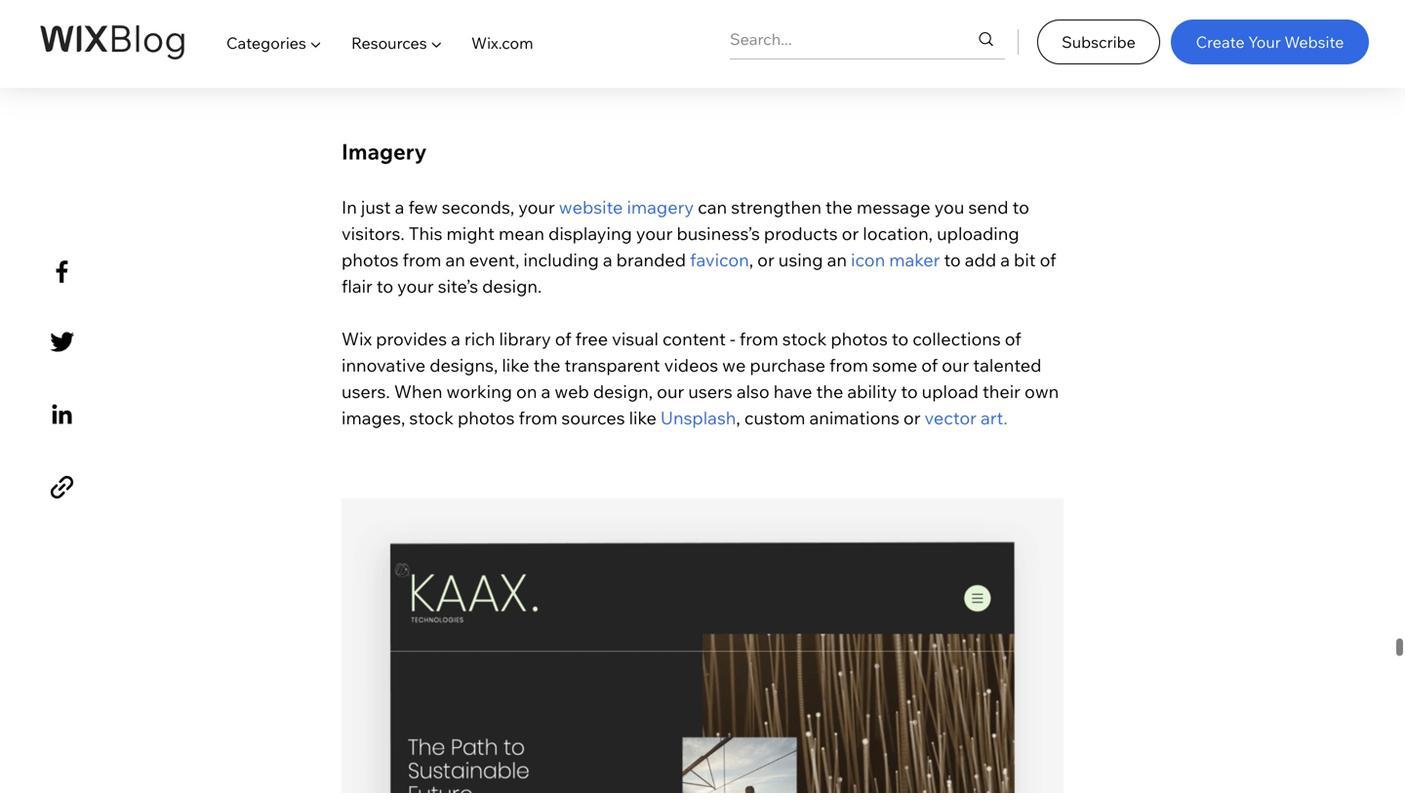 Task type: vqa. For each thing, say whether or not it's contained in the screenshot.
"minutes"
no



Task type: locate. For each thing, give the bounding box(es) containing it.
1 horizontal spatial your
[[519, 196, 555, 218]]

can
[[698, 196, 728, 218]]

0 horizontal spatial ,
[[737, 407, 741, 429]]

a left few
[[395, 196, 405, 218]]

a for wix provides a rich library of free visual content - from stock photos to collections of innovative designs, like the transparent videos we purchase from some of our talented users. when working on a web design, our users also have the ability to upload their own images, stock photos from sources like
[[451, 328, 461, 350]]

your
[[519, 196, 555, 218], [636, 223, 673, 245], [398, 276, 434, 298]]

displaying
[[549, 223, 633, 245]]

the up on
[[534, 355, 561, 377]]

1 vertical spatial your
[[636, 223, 673, 245]]

wix.com link
[[457, 16, 549, 70]]

your up mean
[[519, 196, 555, 218]]

an
[[446, 249, 466, 271], [828, 249, 847, 271]]

or
[[842, 223, 859, 245], [758, 249, 775, 271], [904, 407, 921, 429]]

vector
[[925, 407, 977, 429]]

1 vertical spatial the
[[534, 355, 561, 377]]

your
[[1249, 32, 1282, 52]]

library
[[499, 328, 551, 350]]

visitors.
[[342, 223, 405, 245]]

, down business's
[[750, 249, 754, 271]]

0 horizontal spatial stock
[[409, 407, 454, 429]]

your left site's
[[398, 276, 434, 298]]

stock
[[783, 328, 827, 350], [409, 407, 454, 429]]

0 horizontal spatial our
[[657, 381, 685, 403]]

the up 'unsplash , custom animations or vector art.'
[[817, 381, 844, 403]]

, down 'also'
[[737, 407, 741, 429]]

1 vertical spatial ,
[[737, 407, 741, 429]]

1 horizontal spatial our
[[942, 355, 970, 377]]

1 horizontal spatial or
[[842, 223, 859, 245]]

our
[[942, 355, 970, 377], [657, 381, 685, 403]]

1 ▼ from the left
[[310, 33, 322, 53]]

Search... search field
[[730, 20, 939, 59]]

upload
[[922, 381, 979, 403]]

2 ▼ from the left
[[431, 33, 443, 53]]

to up some
[[892, 328, 909, 350]]

vector art. link
[[925, 407, 1008, 429]]

1 vertical spatial or
[[758, 249, 775, 271]]

your up branded
[[636, 223, 673, 245]]

0 vertical spatial or
[[842, 223, 859, 245]]

like down 'library'
[[502, 355, 530, 377]]

0 vertical spatial like
[[502, 355, 530, 377]]

to
[[1013, 196, 1030, 218], [945, 249, 961, 271], [377, 276, 394, 298], [892, 328, 909, 350], [902, 381, 918, 403]]

of up the upload
[[922, 355, 938, 377]]

▼ right resources on the top
[[431, 33, 443, 53]]

purchase
[[750, 355, 826, 377]]

using
[[779, 249, 824, 271]]

like
[[502, 355, 530, 377], [629, 407, 657, 429]]

from
[[403, 249, 442, 271], [740, 328, 779, 350], [830, 355, 869, 377], [519, 407, 558, 429]]

0 horizontal spatial an
[[446, 249, 466, 271]]

wix.com
[[472, 33, 534, 53]]

of right bit
[[1040, 249, 1057, 271]]

send
[[969, 196, 1009, 218]]

0 horizontal spatial or
[[758, 249, 775, 271]]

1 vertical spatial like
[[629, 407, 657, 429]]

2 horizontal spatial photos
[[831, 328, 888, 350]]

photos
[[342, 249, 399, 271], [831, 328, 888, 350], [458, 407, 515, 429]]

resources
[[351, 33, 427, 53]]

a left bit
[[1001, 249, 1011, 271]]

▼
[[310, 33, 322, 53], [431, 33, 443, 53]]

a down displaying
[[603, 249, 613, 271]]

1 an from the left
[[446, 249, 466, 271]]

1 vertical spatial stock
[[409, 407, 454, 429]]

None search field
[[730, 20, 1006, 59]]

0 vertical spatial our
[[942, 355, 970, 377]]

▼ right the categories
[[310, 33, 322, 53]]

photos inside can strengthen the message you send to visitors. this might mean displaying your business's products or location, uploading photos from an event, including a branded
[[342, 249, 399, 271]]

an left "icon"
[[828, 249, 847, 271]]

photos down working
[[458, 407, 515, 429]]

favicon , or using an icon maker
[[690, 249, 941, 271]]

create your website
[[1197, 32, 1345, 52]]

just
[[361, 196, 391, 218]]

or left 'vector'
[[904, 407, 921, 429]]

including
[[524, 249, 599, 271]]

from down this
[[403, 249, 442, 271]]

working
[[447, 381, 513, 403]]

website imagery link
[[559, 196, 694, 218]]

bit
[[1014, 249, 1037, 271]]

1 vertical spatial photos
[[831, 328, 888, 350]]

stock down "when"
[[409, 407, 454, 429]]

or inside can strengthen the message you send to visitors. this might mean displaying your business's products or location, uploading photos from an event, including a branded
[[842, 223, 859, 245]]

can strengthen the message you send to visitors. this might mean displaying your business's products or location, uploading photos from an event, including a branded
[[342, 196, 1034, 271]]

0 horizontal spatial ▼
[[310, 33, 322, 53]]

products
[[764, 223, 838, 245]]

or up "icon"
[[842, 223, 859, 245]]

a inside to add a bit of flair to your site's design.
[[1001, 249, 1011, 271]]

content
[[663, 328, 726, 350]]

wix
[[342, 328, 372, 350]]

1 horizontal spatial ▼
[[431, 33, 443, 53]]

0 vertical spatial ,
[[750, 249, 754, 271]]

subscribe
[[1062, 32, 1136, 52]]

0 vertical spatial the
[[826, 196, 853, 218]]

, for favicon
[[750, 249, 754, 271]]

in just a few seconds, your website imagery
[[342, 196, 694, 218]]

of
[[1040, 249, 1057, 271], [555, 328, 572, 350], [1005, 328, 1022, 350], [922, 355, 938, 377]]

maker
[[890, 249, 941, 271]]

a
[[395, 196, 405, 218], [603, 249, 613, 271], [1001, 249, 1011, 271], [451, 328, 461, 350], [541, 381, 551, 403]]

▼ for categories ▼
[[310, 33, 322, 53]]

the up products
[[826, 196, 853, 218]]

icon
[[851, 249, 886, 271]]

our down videos
[[657, 381, 685, 403]]

stock up purchase
[[783, 328, 827, 350]]

from down on
[[519, 407, 558, 429]]

photos down visitors.
[[342, 249, 399, 271]]

,
[[750, 249, 754, 271], [737, 407, 741, 429]]

or left the using
[[758, 249, 775, 271]]

categories ▼
[[227, 33, 322, 53]]

unsplash link
[[661, 407, 737, 429]]

our down collections
[[942, 355, 970, 377]]

the inside can strengthen the message you send to visitors. this might mean displaying your business's products or location, uploading photos from an event, including a branded
[[826, 196, 853, 218]]

2 horizontal spatial your
[[636, 223, 673, 245]]

to right send
[[1013, 196, 1030, 218]]

0 horizontal spatial like
[[502, 355, 530, 377]]

users.
[[342, 381, 390, 403]]

add
[[965, 249, 997, 271]]

an up site's
[[446, 249, 466, 271]]

1 horizontal spatial an
[[828, 249, 847, 271]]

a left rich
[[451, 328, 461, 350]]

1 vertical spatial our
[[657, 381, 685, 403]]

a for in just a few seconds, your website imagery
[[395, 196, 405, 218]]

1 horizontal spatial photos
[[458, 407, 515, 429]]

2 horizontal spatial or
[[904, 407, 921, 429]]

like down the design,
[[629, 407, 657, 429]]

1 horizontal spatial ,
[[750, 249, 754, 271]]

2 vertical spatial the
[[817, 381, 844, 403]]

0 horizontal spatial photos
[[342, 249, 399, 271]]

2 vertical spatial your
[[398, 276, 434, 298]]

seconds,
[[442, 196, 515, 218]]

photos up some
[[831, 328, 888, 350]]

1 horizontal spatial stock
[[783, 328, 827, 350]]

to add a bit of flair to your site's design.
[[342, 249, 1061, 298]]

0 vertical spatial photos
[[342, 249, 399, 271]]

0 horizontal spatial your
[[398, 276, 434, 298]]

share article on facebook image
[[45, 255, 79, 289], [45, 255, 79, 289]]

categories
[[227, 33, 306, 53]]



Task type: describe. For each thing, give the bounding box(es) containing it.
users
[[689, 381, 733, 403]]

icon maker link
[[851, 249, 941, 271]]

you
[[935, 196, 965, 218]]

-
[[730, 328, 736, 350]]

2 vertical spatial or
[[904, 407, 921, 429]]

location,
[[863, 223, 933, 245]]

design,
[[593, 381, 653, 403]]

imagery
[[342, 138, 432, 165]]

of up talented
[[1005, 328, 1022, 350]]

ability
[[848, 381, 898, 403]]

visual
[[612, 328, 659, 350]]

art.
[[981, 407, 1008, 429]]

in
[[342, 196, 357, 218]]

website
[[559, 196, 623, 218]]

rich
[[465, 328, 495, 350]]

share article on linkedin image
[[45, 398, 79, 432]]

we
[[723, 355, 746, 377]]

0 vertical spatial your
[[519, 196, 555, 218]]

videos
[[665, 355, 719, 377]]

provides
[[376, 328, 447, 350]]

of left free
[[555, 328, 572, 350]]

uploading
[[937, 223, 1020, 245]]

on
[[517, 381, 537, 403]]

some
[[873, 355, 918, 377]]

might
[[447, 223, 495, 245]]

event,
[[470, 249, 520, 271]]

create your website link
[[1172, 20, 1370, 64]]

sources
[[562, 407, 625, 429]]

animations
[[810, 407, 900, 429]]

your inside to add a bit of flair to your site's design.
[[398, 276, 434, 298]]

favicon link
[[690, 249, 750, 271]]

share article on twitter image
[[45, 325, 79, 359]]

transparent
[[565, 355, 661, 377]]

create
[[1197, 32, 1245, 52]]

a for to add a bit of flair to your site's design.
[[1001, 249, 1011, 271]]

business's
[[677, 223, 760, 245]]

favicon
[[690, 249, 750, 271]]

web
[[555, 381, 590, 403]]

copy link of the article image
[[45, 471, 79, 505]]

images,
[[342, 407, 406, 429]]

custom
[[745, 407, 806, 429]]

free
[[576, 328, 608, 350]]

when
[[394, 381, 443, 403]]

web design visual elements imagery image
[[342, 499, 1064, 794]]

strengthen
[[731, 196, 822, 218]]

this
[[409, 223, 443, 245]]

share article on twitter image
[[45, 325, 79, 359]]

website
[[1285, 32, 1345, 52]]

subscribe link
[[1038, 20, 1161, 64]]

from inside can strengthen the message you send to visitors. this might mean displaying your business's products or location, uploading photos from an event, including a branded
[[403, 249, 442, 271]]

branded
[[617, 249, 686, 271]]

from right -
[[740, 328, 779, 350]]

your inside can strengthen the message you send to visitors. this might mean displaying your business's products or location, uploading photos from an event, including a branded
[[636, 223, 673, 245]]

designs,
[[430, 355, 498, 377]]

have
[[774, 381, 813, 403]]

copy link of the article image
[[45, 471, 79, 505]]

site's
[[438, 276, 478, 298]]

collections
[[913, 328, 1002, 350]]

unsplash
[[661, 407, 737, 429]]

flair
[[342, 276, 373, 298]]

to down some
[[902, 381, 918, 403]]

own
[[1025, 381, 1060, 403]]

▼ for resources  ▼
[[431, 33, 443, 53]]

resources  ▼
[[351, 33, 443, 53]]

an inside can strengthen the message you send to visitors. this might mean displaying your business's products or location, uploading photos from an event, including a branded
[[446, 249, 466, 271]]

a right on
[[541, 381, 551, 403]]

from up ability
[[830, 355, 869, 377]]

, for unsplash
[[737, 407, 741, 429]]

unsplash , custom animations or vector art.
[[661, 407, 1008, 429]]

2 vertical spatial photos
[[458, 407, 515, 429]]

1 horizontal spatial like
[[629, 407, 657, 429]]

of inside to add a bit of flair to your site's design.
[[1040, 249, 1057, 271]]

design.
[[482, 276, 542, 298]]

web design visual elements background image
[[342, 0, 1064, 68]]

wix provides a rich library of free visual content - from stock photos to collections of innovative designs, like the transparent videos we purchase from some of our talented users. when working on a web design, our users also have the ability to upload their own images, stock photos from sources like
[[342, 328, 1064, 429]]

their
[[983, 381, 1021, 403]]

message
[[857, 196, 931, 218]]

imagery
[[627, 196, 694, 218]]

share article on linkedin image
[[45, 398, 79, 432]]

few
[[409, 196, 438, 218]]

2 an from the left
[[828, 249, 847, 271]]

to inside can strengthen the message you send to visitors. this might mean displaying your business's products or location, uploading photos from an event, including a branded
[[1013, 196, 1030, 218]]

mean
[[499, 223, 545, 245]]

0 vertical spatial stock
[[783, 328, 827, 350]]

innovative
[[342, 355, 426, 377]]

also
[[737, 381, 770, 403]]

to left add
[[945, 249, 961, 271]]

a inside can strengthen the message you send to visitors. this might mean displaying your business's products or location, uploading photos from an event, including a branded
[[603, 249, 613, 271]]

talented
[[974, 355, 1042, 377]]

to right flair
[[377, 276, 394, 298]]



